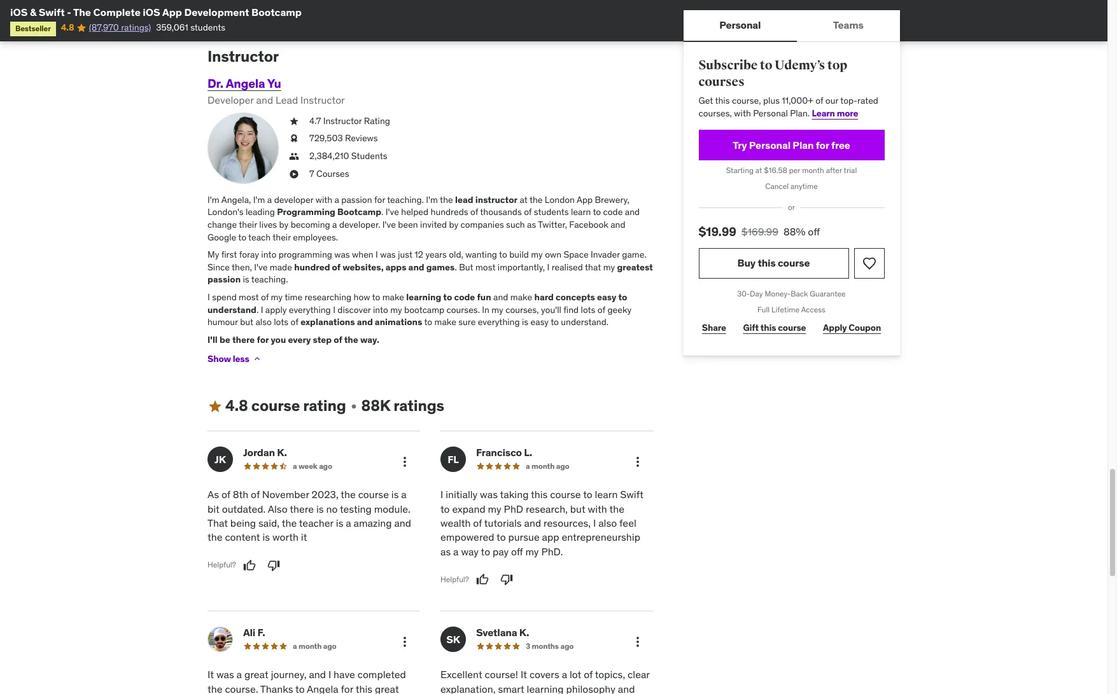 Task type: vqa. For each thing, say whether or not it's contained in the screenshot.
(23,116 ratings)
no



Task type: describe. For each thing, give the bounding box(es) containing it.
understand
[[208, 304, 257, 316]]

i left the 'apply'
[[261, 304, 263, 316]]

to inside subscribe to udemy's top courses
[[761, 57, 773, 73]]

teams
[[834, 19, 864, 31]]

learn more link
[[813, 108, 859, 119]]

1 i'm from the left
[[208, 194, 219, 206]]

i down researching
[[333, 304, 336, 316]]

a left week
[[293, 462, 297, 471]]

3 months ago
[[526, 642, 574, 652]]

buy
[[738, 257, 756, 270]]

plan
[[793, 139, 814, 151]]

such
[[506, 219, 525, 231]]

jordan k.
[[243, 447, 287, 459]]

francisco
[[476, 447, 522, 459]]

personal inside get this course, plus 11,000+ of our top-rated courses, with personal plan.
[[754, 108, 789, 119]]

of up such
[[524, 207, 532, 218]]

was left "when"
[[335, 249, 350, 261]]

top
[[828, 57, 848, 73]]

additional actions for review by jordan k. image
[[397, 455, 413, 470]]

expand
[[452, 503, 486, 516]]

12
[[415, 249, 423, 261]]

feel
[[620, 517, 637, 530]]

of right '8th'
[[251, 489, 260, 501]]

of up companies
[[471, 207, 478, 218]]

for inside it was a great journey, and i have completed the course. thanks to angela for this grea
[[341, 683, 354, 695]]

dr. angela yu image
[[208, 113, 279, 184]]

anytime
[[791, 182, 818, 191]]

learn inside . i've helped hundreds of thousands of students learn to code and change their lives by becoming a developer. i've been invited by companies such as twitter, facebook and google to teach their employees.
[[571, 207, 591, 218]]

completed
[[358, 669, 406, 681]]

xsmall image for 729,503 reviews
[[289, 133, 299, 145]]

0 horizontal spatial most
[[239, 292, 259, 303]]

the
[[73, 6, 91, 18]]

for left "you"
[[257, 334, 269, 346]]

and inside 'i initially was taking this course to learn swift to expand my phd research, but with the wealth of tutorials and resources, i also feel empowered to pursue app entrepreneurship as a way to pay off my phd.'
[[524, 517, 541, 530]]

off inside 'i initially was taking this course to learn swift to expand my phd research, but with the wealth of tutorials and resources, i also feel empowered to pursue app entrepreneurship as a way to pay off my phd.'
[[511, 546, 523, 558]]

2,384,210
[[309, 150, 349, 162]]

a inside 'i initially was taking this course to learn swift to expand my phd research, but with the wealth of tutorials and resources, i also feel empowered to pursue app entrepreneurship as a way to pay off my phd.'
[[453, 546, 459, 558]]

8th
[[233, 489, 248, 501]]

humour
[[208, 317, 238, 328]]

resources,
[[544, 517, 591, 530]]

but inside . i apply everything i discover into my bootcamp courses. in my courses, you'll find lots of geeky humour but also lots of
[[240, 317, 253, 328]]

(87,970
[[89, 22, 119, 33]]

courses
[[699, 74, 745, 90]]

the inside at the london app brewery, london's leading
[[530, 194, 543, 206]]

companies
[[461, 219, 504, 231]]

to inside my first foray into programming was when i was just 12 years old, wanting to build my own space invader game. since then, i've made
[[499, 249, 507, 261]]

my down pursue at left
[[526, 546, 539, 558]]

tab list containing personal
[[684, 10, 900, 42]]

2 by from the left
[[449, 219, 459, 231]]

k. for jordan k.
[[277, 447, 287, 459]]

the up the testing
[[341, 489, 356, 501]]

hard
[[535, 292, 554, 303]]

websites,
[[343, 262, 384, 273]]

of inside excellent course! it covers a lot of topics, clear explanation, smart learning philosophy an
[[584, 669, 593, 681]]

hundred
[[294, 262, 330, 273]]

of right "hundred"
[[332, 262, 341, 273]]

of right as at the left of page
[[222, 489, 230, 501]]

learn
[[813, 108, 836, 119]]

twitter,
[[538, 219, 567, 231]]

1 vertical spatial .
[[455, 262, 457, 273]]

discover
[[338, 304, 371, 316]]

0 horizontal spatial with
[[316, 194, 333, 206]]

made
[[270, 262, 292, 273]]

month for it was a great journey, and i have completed the course. thanks to angela for this grea
[[299, 642, 322, 652]]

i've inside my first foray into programming was when i was just 12 years old, wanting to build my own space invader game. since then, i've made
[[254, 262, 268, 273]]

ios & swift - the complete ios app development bootcamp
[[10, 6, 302, 18]]

research,
[[526, 503, 568, 516]]

0 horizontal spatial learning
[[407, 292, 441, 303]]

3 i'm from the left
[[426, 194, 438, 206]]

being
[[230, 517, 256, 530]]

course,
[[733, 95, 762, 107]]

personal inside "button"
[[720, 19, 762, 31]]

then,
[[232, 262, 252, 273]]

to down you'll
[[551, 317, 559, 328]]

course inside as of 8th of november 2023, the course is a bit outdated. also there is no testing module. that being said, the teacher is a amazing and the content is worth it
[[358, 489, 389, 501]]

ratings
[[394, 396, 444, 416]]

angela inside it was a great journey, and i have completed the course. thanks to angela for this grea
[[307, 683, 339, 695]]

$169.99
[[742, 226, 779, 238]]

i left initially
[[441, 489, 443, 501]]

app
[[542, 531, 559, 544]]

1 horizontal spatial xsmall image
[[289, 150, 299, 163]]

foray
[[239, 249, 259, 261]]

students inside . i've helped hundreds of thousands of students learn to code and change their lives by becoming a developer. i've been invited by companies such as twitter, facebook and google to teach their employees.
[[534, 207, 569, 218]]

of right step
[[334, 334, 342, 346]]

every
[[288, 334, 311, 346]]

developer.
[[339, 219, 380, 231]]

hard concepts easy to understand
[[208, 292, 628, 316]]

pay
[[493, 546, 509, 558]]

brewery,
[[595, 194, 630, 206]]

a down l.
[[526, 462, 530, 471]]

fl
[[448, 453, 459, 466]]

i up entrepreneurship
[[594, 517, 596, 530]]

to left "teach" at top left
[[238, 232, 246, 243]]

to up courses.
[[443, 292, 452, 303]]

my first foray into programming was when i was just 12 years old, wanting to build my own space invader game. since then, i've made
[[208, 249, 647, 273]]

step
[[313, 334, 332, 346]]

courses, inside get this course, plus 11,000+ of our top-rated courses, with personal plan.
[[699, 108, 733, 119]]

with inside 'i initially was taking this course to learn swift to expand my phd research, but with the wealth of tutorials and resources, i also feel empowered to pursue app entrepreneurship as a way to pay off my phd.'
[[588, 503, 607, 516]]

explanation,
[[441, 683, 496, 695]]

also inside 'i initially was taking this course to learn swift to expand my phd research, but with the wealth of tutorials and resources, i also feel empowered to pursue app entrepreneurship as a way to pay off my phd.'
[[599, 517, 617, 530]]

get
[[699, 95, 714, 107]]

my up tutorials
[[488, 503, 502, 516]]

build
[[510, 249, 529, 261]]

course up jordan k.
[[251, 396, 300, 416]]

developer
[[208, 94, 254, 107]]

this for buy
[[758, 257, 776, 270]]

jk
[[215, 453, 226, 466]]

0 vertical spatial instructor
[[208, 46, 279, 66]]

phd.
[[542, 546, 563, 558]]

and inside as of 8th of november 2023, the course is a bit outdated. also there is no testing module. that being said, the teacher is a amazing and the content is worth it
[[394, 517, 411, 530]]

everything inside . i apply everything i discover into my bootcamp courses. in my courses, you'll find lots of geeky humour but also lots of
[[289, 304, 331, 316]]

a month ago for and
[[293, 642, 337, 652]]

ali
[[243, 627, 255, 639]]

animations
[[375, 317, 422, 328]]

k. for svetlana k.
[[520, 627, 529, 639]]

explanations and animations to make sure everything is easy to understand.
[[301, 317, 609, 328]]

2 vertical spatial personal
[[750, 139, 791, 151]]

and inside it was a great journey, and i have completed the course. thanks to angela for this grea
[[309, 669, 326, 681]]

be
[[220, 334, 230, 346]]

back
[[791, 289, 809, 299]]

access
[[802, 305, 826, 314]]

2 horizontal spatial make
[[511, 292, 532, 303]]

to left pay
[[481, 546, 490, 558]]

ago for course
[[556, 462, 570, 471]]

i down own
[[547, 262, 550, 273]]

thanks
[[260, 683, 293, 695]]

my up the 'apply'
[[271, 292, 283, 303]]

2 horizontal spatial xsmall image
[[349, 402, 359, 412]]

helpful? for as of 8th of november 2023, the course is a bit outdated. also there is no testing module. that being said, the teacher is a amazing and the content is worth it
[[208, 561, 236, 570]]

month for i initially was taking this course to learn swift to expand my phd research, but with the wealth of tutorials and resources, i also feel empowered to pursue app entrepreneurship as a way to pay off my phd.
[[532, 462, 555, 471]]

ali f.
[[243, 627, 265, 639]]

0 vertical spatial i've
[[386, 207, 399, 218]]

apply
[[265, 304, 287, 316]]

the inside 'i initially was taking this course to learn swift to expand my phd research, but with the wealth of tutorials and resources, i also feel empowered to pursue app entrepreneurship as a way to pay off my phd.'
[[610, 503, 625, 516]]

have
[[334, 669, 355, 681]]

0 horizontal spatial easy
[[531, 317, 549, 328]]

0 vertical spatial passion
[[342, 194, 372, 206]]

1 horizontal spatial most
[[476, 262, 496, 273]]

development
[[184, 6, 249, 18]]

3
[[526, 642, 530, 652]]

30-
[[738, 289, 751, 299]]

this for get
[[716, 95, 730, 107]]

of up the 'apply'
[[261, 292, 269, 303]]

at inside at the london app brewery, london's leading
[[520, 194, 528, 206]]

this for gift
[[761, 322, 777, 334]]

2 i'm from the left
[[253, 194, 265, 206]]

passion inside "greatest passion"
[[208, 274, 241, 286]]

1 by from the left
[[279, 219, 289, 231]]

november
[[262, 489, 309, 501]]

phd
[[504, 503, 524, 516]]

into inside my first foray into programming was when i was just 12 years old, wanting to build my own space invader game. since then, i've made
[[261, 249, 277, 261]]

0 horizontal spatial bootcamp
[[252, 6, 302, 18]]

thousands
[[480, 207, 522, 218]]

1 horizontal spatial bootcamp
[[338, 207, 381, 218]]

sk
[[446, 633, 460, 646]]

dr. angela yu link
[[208, 76, 281, 91]]

london
[[545, 194, 575, 206]]

0 horizontal spatial code
[[454, 292, 475, 303]]

teach
[[248, 232, 271, 243]]

1 vertical spatial teaching.
[[251, 274, 288, 286]]

covers
[[530, 669, 560, 681]]

the left way.
[[344, 334, 358, 346]]

years
[[426, 249, 447, 261]]

helpful? for i initially was taking this course to learn swift to expand my phd research, but with the wealth of tutorials and resources, i also feel empowered to pursue app entrepreneurship as a way to pay off my phd.
[[441, 575, 469, 584]]

was inside 'i initially was taking this course to learn swift to expand my phd research, but with the wealth of tutorials and resources, i also feel empowered to pursue app entrepreneurship as a way to pay off my phd.'
[[480, 489, 498, 501]]

a up journey,
[[293, 642, 297, 652]]

for up "developer."
[[374, 194, 385, 206]]

angela inside dr. angela yu developer and lead instructor
[[226, 76, 265, 91]]

to up resources,
[[583, 489, 593, 501]]

to down bootcamp
[[424, 317, 432, 328]]

. for lead instructor
[[381, 207, 384, 218]]

$16.58
[[765, 166, 788, 175]]

or
[[789, 203, 796, 212]]

explanations
[[301, 317, 355, 328]]

learn inside 'i initially was taking this course to learn swift to expand my phd research, but with the wealth of tutorials and resources, i also feel empowered to pursue app entrepreneurship as a way to pay off my phd.'
[[595, 489, 618, 501]]

outdated.
[[222, 503, 266, 516]]

coupon
[[849, 322, 882, 334]]

a up the programming bootcamp
[[335, 194, 339, 206]]

it was a great journey, and i have completed the course. thanks to angela for this grea
[[208, 669, 406, 695]]

of inside 'i initially was taking this course to learn swift to expand my phd research, but with the wealth of tutorials and resources, i also feel empowered to pursue app entrepreneurship as a way to pay off my phd.'
[[473, 517, 482, 530]]

the up 'hundreds'
[[440, 194, 453, 206]]

as inside . i've helped hundreds of thousands of students learn to code and change their lives by becoming a developer. i've been invited by companies such as twitter, facebook and google to teach their employees.
[[527, 219, 536, 231]]

88k
[[361, 396, 390, 416]]

my
[[208, 249, 219, 261]]

0 horizontal spatial app
[[162, 6, 182, 18]]

london's
[[208, 207, 244, 218]]

gift this course
[[744, 322, 807, 334]]

rated
[[858, 95, 879, 107]]

0 horizontal spatial there
[[232, 334, 255, 346]]

courses
[[317, 168, 349, 179]]



Task type: locate. For each thing, give the bounding box(es) containing it.
0 horizontal spatial angela
[[226, 76, 265, 91]]

yu
[[267, 76, 281, 91]]

researching
[[305, 292, 352, 303]]

angela up developer
[[226, 76, 265, 91]]

1 horizontal spatial at
[[756, 166, 763, 175]]

wanting
[[466, 249, 497, 261]]

and
[[256, 94, 273, 107], [625, 207, 640, 218], [611, 219, 626, 231], [409, 262, 425, 273], [494, 292, 508, 303], [357, 317, 373, 328], [394, 517, 411, 530], [524, 517, 541, 530], [309, 669, 326, 681]]

there inside as of 8th of november 2023, the course is a bit outdated. also there is no testing module. that being said, the teacher is a amazing and the content is worth it
[[290, 503, 314, 516]]

a month ago up it was a great journey, and i have completed the course. thanks to angela for this grea
[[293, 642, 337, 652]]

ago right months
[[561, 642, 574, 652]]

xsmall image left 729,503
[[289, 133, 299, 145]]

xsmall image
[[289, 150, 299, 163], [252, 354, 262, 364], [349, 402, 359, 412]]

their down lives
[[273, 232, 291, 243]]

app
[[162, 6, 182, 18], [577, 194, 593, 206]]

0 vertical spatial off
[[809, 226, 821, 238]]

when
[[352, 249, 374, 261]]

0 horizontal spatial students
[[190, 22, 225, 33]]

0 vertical spatial .
[[381, 207, 384, 218]]

0 vertical spatial 4.8
[[61, 22, 74, 33]]

my inside my first foray into programming was when i was just 12 years old, wanting to build my own space invader game. since then, i've made
[[531, 249, 543, 261]]

app inside at the london app brewery, london's leading
[[577, 194, 593, 206]]

0 horizontal spatial by
[[279, 219, 289, 231]]

personal button
[[684, 10, 798, 41]]

2 horizontal spatial with
[[735, 108, 752, 119]]

a month ago for course
[[526, 462, 570, 471]]

show
[[208, 353, 231, 365]]

0 vertical spatial swift
[[39, 6, 65, 18]]

of inside get this course, plus 11,000+ of our top-rated courses, with personal plan.
[[816, 95, 824, 107]]

1 vertical spatial k.
[[520, 627, 529, 639]]

1 horizontal spatial ios
[[143, 6, 160, 18]]

passion down since
[[208, 274, 241, 286]]

personal
[[720, 19, 762, 31], [754, 108, 789, 119], [750, 139, 791, 151]]

additional actions for review by francisco l. image
[[630, 455, 646, 470]]

time
[[285, 292, 303, 303]]

amazing
[[354, 517, 392, 530]]

to up wealth
[[441, 503, 450, 516]]

1 horizontal spatial easy
[[597, 292, 617, 303]]

the up feel
[[610, 503, 625, 516]]

additional actions for review by ali f. image
[[397, 635, 413, 650]]

tutorials
[[484, 517, 522, 530]]

i've up is teaching.
[[254, 262, 268, 273]]

as inside 'i initially was taking this course to learn swift to expand my phd research, but with the wealth of tutorials and resources, i also feel empowered to pursue app entrepreneurship as a way to pay off my phd.'
[[441, 546, 451, 558]]

1 vertical spatial their
[[273, 232, 291, 243]]

0 vertical spatial lots
[[581, 304, 596, 316]]

courses, inside . i apply everything i discover into my bootcamp courses. in my courses, you'll find lots of geeky humour but also lots of
[[506, 304, 539, 316]]

to right "how"
[[372, 292, 380, 303]]

mark review by francisco l. as unhelpful image
[[500, 574, 513, 587]]

try personal plan for free
[[733, 139, 851, 151]]

week
[[299, 462, 318, 471]]

per
[[790, 166, 801, 175]]

0 vertical spatial a month ago
[[526, 462, 570, 471]]

4.8 for 4.8
[[61, 22, 74, 33]]

additional actions for review by svetlana k. image
[[630, 635, 646, 650]]

1 vertical spatial learn
[[595, 489, 618, 501]]

$19.99
[[699, 224, 737, 239]]

off right the 88%
[[809, 226, 821, 238]]

1 vertical spatial but
[[570, 503, 586, 516]]

0 vertical spatial as
[[527, 219, 536, 231]]

i left have
[[329, 669, 331, 681]]

students
[[190, 22, 225, 33], [534, 207, 569, 218]]

0 horizontal spatial swift
[[39, 6, 65, 18]]

0 vertical spatial bootcamp
[[252, 6, 302, 18]]

month inside starting at $16.58 per month after trial cancel anytime
[[803, 166, 825, 175]]

1 vertical spatial also
[[599, 517, 617, 530]]

1 vertical spatial app
[[577, 194, 593, 206]]

as of 8th of november 2023, the course is a bit outdated. also there is no testing module. that being said, the teacher is a amazing and the content is worth it
[[208, 489, 411, 544]]

of left the our
[[816, 95, 824, 107]]

bestseller
[[15, 24, 51, 33]]

pursue
[[508, 531, 540, 544]]

in
[[482, 304, 490, 316]]

off down pursue at left
[[511, 546, 523, 558]]

4.8 for 4.8 course rating
[[225, 396, 248, 416]]

as
[[208, 489, 219, 501]]

also down the 'apply'
[[256, 317, 272, 328]]

xsmall image left 2,384,210
[[289, 150, 299, 163]]

xsmall image left 88k at the left bottom
[[349, 402, 359, 412]]

. left but
[[455, 262, 457, 273]]

passion up "developer."
[[342, 194, 372, 206]]

month
[[803, 166, 825, 175], [532, 462, 555, 471], [299, 642, 322, 652]]

ago up have
[[323, 642, 337, 652]]

buy this course button
[[699, 248, 849, 279]]

students down development
[[190, 22, 225, 33]]

apply coupon button
[[820, 316, 885, 341]]

spend
[[212, 292, 237, 303]]

2 vertical spatial xsmall image
[[289, 168, 299, 180]]

taking
[[500, 489, 529, 501]]

0 horizontal spatial courses,
[[506, 304, 539, 316]]

teaching. up helped on the top
[[387, 194, 424, 206]]

1 horizontal spatial helpful?
[[441, 575, 469, 584]]

most down wanting
[[476, 262, 496, 273]]

1 vertical spatial i've
[[383, 219, 396, 231]]

0 vertical spatial courses,
[[699, 108, 733, 119]]

becoming
[[291, 219, 330, 231]]

courses.
[[447, 304, 480, 316]]

with inside get this course, plus 11,000+ of our top-rated courses, with personal plan.
[[735, 108, 752, 119]]

i left spend
[[208, 292, 210, 303]]

to inside hard concepts easy to understand
[[619, 292, 628, 303]]

clear
[[628, 669, 650, 681]]

2 vertical spatial xsmall image
[[349, 402, 359, 412]]

0 horizontal spatial make
[[383, 292, 404, 303]]

invader
[[591, 249, 620, 261]]

this up research,
[[531, 489, 548, 501]]

for down have
[[341, 683, 354, 695]]

the up worth
[[282, 517, 297, 530]]

0 horizontal spatial it
[[208, 669, 214, 681]]

a inside excellent course! it covers a lot of topics, clear explanation, smart learning philosophy an
[[562, 669, 567, 681]]

1 vertical spatial angela
[[307, 683, 339, 695]]

0 horizontal spatial learn
[[571, 207, 591, 218]]

it left great
[[208, 669, 214, 681]]

to down journey,
[[295, 683, 305, 695]]

. inside . i apply everything i discover into my bootcamp courses. in my courses, you'll find lots of geeky humour but also lots of
[[257, 304, 259, 316]]

xsmall image for 4.7 instructor rating
[[289, 115, 299, 128]]

apply coupon
[[824, 322, 882, 334]]

1 horizontal spatial teaching.
[[387, 194, 424, 206]]

my left own
[[531, 249, 543, 261]]

1 vertical spatial xsmall image
[[289, 133, 299, 145]]

there up teacher
[[290, 503, 314, 516]]

1 xsmall image from the top
[[289, 115, 299, 128]]

0 horizontal spatial into
[[261, 249, 277, 261]]

make left sure
[[435, 317, 456, 328]]

88%
[[784, 226, 806, 238]]

1 horizontal spatial 4.8
[[225, 396, 248, 416]]

2 it from the left
[[521, 669, 527, 681]]

i've up "been" in the top left of the page
[[386, 207, 399, 218]]

month up anytime
[[803, 166, 825, 175]]

2 horizontal spatial i'm
[[426, 194, 438, 206]]

1 horizontal spatial swift
[[620, 489, 644, 501]]

show less
[[208, 353, 249, 365]]

1 horizontal spatial into
[[373, 304, 388, 316]]

you
[[271, 334, 286, 346]]

angela
[[226, 76, 265, 91], [307, 683, 339, 695]]

learning up bootcamp
[[407, 292, 441, 303]]

1 vertical spatial students
[[534, 207, 569, 218]]

of down expand
[[473, 517, 482, 530]]

worth
[[272, 531, 299, 544]]

of up i'll be there for you every step of the way.
[[291, 317, 298, 328]]

lives
[[259, 219, 277, 231]]

course inside 'i initially was taking this course to learn swift to expand my phd research, but with the wealth of tutorials and resources, i also feel empowered to pursue app entrepreneurship as a way to pay off my phd.'
[[550, 489, 581, 501]]

0 horizontal spatial 4.8
[[61, 22, 74, 33]]

1 horizontal spatial learning
[[527, 683, 564, 695]]

for left free
[[817, 139, 830, 151]]

1 vertical spatial everything
[[478, 317, 520, 328]]

learning inside excellent course! it covers a lot of topics, clear explanation, smart learning philosophy an
[[527, 683, 564, 695]]

course
[[778, 257, 811, 270], [779, 322, 807, 334], [251, 396, 300, 416], [358, 489, 389, 501], [550, 489, 581, 501]]

to left udemy's
[[761, 57, 773, 73]]

1 horizontal spatial but
[[570, 503, 586, 516]]

a down the testing
[[346, 517, 351, 530]]

1 horizontal spatial students
[[534, 207, 569, 218]]

0 vertical spatial helpful?
[[208, 561, 236, 570]]

testing
[[340, 503, 372, 516]]

. inside . i've helped hundreds of thousands of students learn to code and change their lives by becoming a developer. i've been invited by companies such as twitter, facebook and google to teach their employees.
[[381, 207, 384, 218]]

dr. angela yu developer and lead instructor
[[208, 76, 345, 107]]

ago for lot
[[561, 642, 574, 652]]

code inside . i've helped hundreds of thousands of students learn to code and change their lives by becoming a developer. i've been invited by companies such as twitter, facebook and google to teach their employees.
[[603, 207, 623, 218]]

2 vertical spatial .
[[257, 304, 259, 316]]

subscribe
[[699, 57, 758, 73]]

0 horizontal spatial passion
[[208, 274, 241, 286]]

mark review by jordan k. as helpful image
[[243, 560, 256, 572]]

passion
[[342, 194, 372, 206], [208, 274, 241, 286]]

i'm
[[208, 194, 219, 206], [253, 194, 265, 206], [426, 194, 438, 206]]

code up courses.
[[454, 292, 475, 303]]

1 it from the left
[[208, 669, 214, 681]]

. i've helped hundreds of thousands of students learn to code and change their lives by becoming a developer. i've been invited by companies such as twitter, facebook and google to teach their employees.
[[208, 207, 640, 243]]

lots down the 'apply'
[[274, 317, 289, 328]]

but inside 'i initially was taking this course to learn swift to expand my phd research, but with the wealth of tutorials and resources, i also feel empowered to pursue app entrepreneurship as a way to pay off my phd.'
[[570, 503, 586, 516]]

just
[[398, 249, 413, 261]]

app right london
[[577, 194, 593, 206]]

swift left -
[[39, 6, 65, 18]]

the left the course.
[[208, 683, 223, 695]]

0 vertical spatial everything
[[289, 304, 331, 316]]

to inside it was a great journey, and i have completed the course. thanks to angela for this grea
[[295, 683, 305, 695]]

and inside dr. angela yu developer and lead instructor
[[256, 94, 273, 107]]

0 vertical spatial but
[[240, 317, 253, 328]]

at left $16.58
[[756, 166, 763, 175]]

share
[[703, 322, 727, 334]]

k. up 3
[[520, 627, 529, 639]]

1 horizontal spatial there
[[290, 503, 314, 516]]

programming
[[279, 249, 332, 261]]

i right "when"
[[376, 249, 378, 261]]

change
[[208, 219, 237, 231]]

ratings)
[[121, 22, 151, 33]]

2 ios from the left
[[143, 6, 160, 18]]

this inside 'i initially was taking this course to learn swift to expand my phd research, but with the wealth of tutorials and resources, i also feel empowered to pursue app entrepreneurship as a way to pay off my phd.'
[[531, 489, 548, 501]]

1 horizontal spatial off
[[809, 226, 821, 238]]

the inside it was a great journey, and i have completed the course. thanks to angela for this grea
[[208, 683, 223, 695]]

3 xsmall image from the top
[[289, 168, 299, 180]]

swift inside 'i initially was taking this course to learn swift to expand my phd research, but with the wealth of tutorials and resources, i also feel empowered to pursue app entrepreneurship as a way to pay off my phd.'
[[620, 489, 644, 501]]

udemy's
[[775, 57, 826, 73]]

medium image
[[208, 399, 223, 414]]

1 vertical spatial as
[[441, 546, 451, 558]]

invited
[[420, 219, 447, 231]]

employees.
[[293, 232, 338, 243]]

1 vertical spatial xsmall image
[[252, 354, 262, 364]]

i'll
[[208, 334, 218, 346]]

excellent course! it covers a lot of topics, clear explanation, smart learning philosophy an
[[441, 669, 650, 695]]

instructor up 729,503 reviews
[[323, 115, 362, 127]]

bootcamp up "developer."
[[338, 207, 381, 218]]

0 horizontal spatial xsmall image
[[252, 354, 262, 364]]

a up the course.
[[237, 669, 242, 681]]

to left build
[[499, 249, 507, 261]]

1 vertical spatial passion
[[208, 274, 241, 286]]

this inside get this course, plus 11,000+ of our top-rated courses, with personal plan.
[[716, 95, 730, 107]]

course inside 'button'
[[778, 257, 811, 270]]

get this course, plus 11,000+ of our top-rated courses, with personal plan.
[[699, 95, 879, 119]]

into inside . i apply everything i discover into my bootcamp courses. in my courses, you'll find lots of geeky humour but also lots of
[[373, 304, 388, 316]]

a up module.
[[401, 489, 407, 501]]

sure
[[459, 317, 476, 328]]

xsmall image
[[289, 115, 299, 128], [289, 133, 299, 145], [289, 168, 299, 180]]

1 vertical spatial at
[[520, 194, 528, 206]]

ago for and
[[323, 642, 337, 652]]

most up understand
[[239, 292, 259, 303]]

way
[[461, 546, 479, 558]]

30-day money-back guarantee full lifetime access
[[738, 289, 846, 314]]

month down l.
[[532, 462, 555, 471]]

1 horizontal spatial k.
[[520, 627, 529, 639]]

helpful? left mark review by francisco l. as helpful icon
[[441, 575, 469, 584]]

was inside it was a great journey, and i have completed the course. thanks to angela for this grea
[[216, 669, 234, 681]]

bootcamp
[[404, 304, 445, 316]]

1 vertical spatial 4.8
[[225, 396, 248, 416]]

to up facebook
[[593, 207, 601, 218]]

off inside "$19.99 $169.99 88% off"
[[809, 226, 821, 238]]

this
[[716, 95, 730, 107], [758, 257, 776, 270], [761, 322, 777, 334], [531, 489, 548, 501], [356, 683, 373, 695]]

this inside it was a great journey, and i have completed the course. thanks to angela for this grea
[[356, 683, 373, 695]]

1 vertical spatial off
[[511, 546, 523, 558]]

games
[[427, 262, 455, 273]]

my down invader
[[603, 262, 615, 273]]

0 vertical spatial into
[[261, 249, 277, 261]]

my right in
[[492, 304, 504, 316]]

0 vertical spatial teaching.
[[387, 194, 424, 206]]

was up 'apps'
[[380, 249, 396, 261]]

this inside buy this course 'button'
[[758, 257, 776, 270]]

0 horizontal spatial .
[[257, 304, 259, 316]]

instructor inside dr. angela yu developer and lead instructor
[[301, 94, 345, 107]]

xsmall image inside show less button
[[252, 354, 262, 364]]

i inside my first foray into programming was when i was just 12 years old, wanting to build my own space invader game. since then, i've made
[[376, 249, 378, 261]]

this inside gift this course link
[[761, 322, 777, 334]]

xsmall image for 7 courses
[[289, 168, 299, 180]]

share button
[[699, 316, 730, 341]]

1 vertical spatial lots
[[274, 317, 289, 328]]

0 horizontal spatial k.
[[277, 447, 287, 459]]

less
[[233, 353, 249, 365]]

it inside it was a great journey, and i have completed the course. thanks to angela for this grea
[[208, 669, 214, 681]]

course up research,
[[550, 489, 581, 501]]

0 vertical spatial with
[[735, 108, 752, 119]]

2 vertical spatial with
[[588, 503, 607, 516]]

months
[[532, 642, 559, 652]]

no
[[326, 503, 338, 516]]

0 horizontal spatial also
[[256, 317, 272, 328]]

a inside it was a great journey, and i have completed the course. thanks to angela for this grea
[[237, 669, 242, 681]]

of left geeky
[[598, 304, 606, 316]]

i inside it was a great journey, and i have completed the course. thanks to angela for this grea
[[329, 669, 331, 681]]

learn up facebook
[[571, 207, 591, 218]]

bootcamp
[[252, 6, 302, 18], [338, 207, 381, 218]]

at up thousands
[[520, 194, 528, 206]]

with down course,
[[735, 108, 752, 119]]

was
[[335, 249, 350, 261], [380, 249, 396, 261], [480, 489, 498, 501], [216, 669, 234, 681]]

their
[[239, 219, 257, 231], [273, 232, 291, 243]]

into up made
[[261, 249, 277, 261]]

helpful? left mark review by jordan k. as helpful icon
[[208, 561, 236, 570]]

with up entrepreneurship
[[588, 503, 607, 516]]

1 horizontal spatial angela
[[307, 683, 339, 695]]

.
[[381, 207, 384, 218], [455, 262, 457, 273], [257, 304, 259, 316]]

google
[[208, 232, 236, 243]]

2 xsmall image from the top
[[289, 133, 299, 145]]

the down "that"
[[208, 531, 223, 544]]

0 horizontal spatial everything
[[289, 304, 331, 316]]

make
[[383, 292, 404, 303], [511, 292, 532, 303], [435, 317, 456, 328]]

course up the testing
[[358, 489, 389, 501]]

a inside . i've helped hundreds of thousands of students learn to code and change their lives by becoming a developer. i've been invited by companies such as twitter, facebook and google to teach their employees.
[[332, 219, 337, 231]]

off
[[809, 226, 821, 238], [511, 546, 523, 558]]

jordan
[[243, 447, 275, 459]]

at inside starting at $16.58 per month after trial cancel anytime
[[756, 166, 763, 175]]

hundred of websites, apps and games . but most importantly, i realised that my
[[294, 262, 617, 273]]

also inside . i apply everything i discover into my bootcamp courses. in my courses, you'll find lots of geeky humour but also lots of
[[256, 317, 272, 328]]

wishlist image
[[862, 256, 878, 271]]

course down lifetime at the top of the page
[[779, 322, 807, 334]]

1 horizontal spatial everything
[[478, 317, 520, 328]]

ago for 2023,
[[319, 462, 332, 471]]

mark review by jordan k. as unhelpful image
[[267, 560, 280, 572]]

a up leading
[[267, 194, 272, 206]]

everything down time in the top left of the page
[[289, 304, 331, 316]]

2 vertical spatial instructor
[[323, 115, 362, 127]]

try personal plan for free link
[[699, 130, 885, 161]]

0 vertical spatial their
[[239, 219, 257, 231]]

this right buy
[[758, 257, 776, 270]]

the left london
[[530, 194, 543, 206]]

game.
[[622, 249, 647, 261]]

also up entrepreneurship
[[599, 517, 617, 530]]

developer
[[274, 194, 314, 206]]

tab list
[[684, 10, 900, 42]]

complete
[[93, 6, 141, 18]]

1 vertical spatial helpful?
[[441, 575, 469, 584]]

0 vertical spatial app
[[162, 6, 182, 18]]

2023,
[[312, 489, 339, 501]]

1 horizontal spatial by
[[449, 219, 459, 231]]

make up animations
[[383, 292, 404, 303]]

1 horizontal spatial make
[[435, 317, 456, 328]]

learn more
[[813, 108, 859, 119]]

1 horizontal spatial i'm
[[253, 194, 265, 206]]

1 horizontal spatial month
[[532, 462, 555, 471]]

teams button
[[798, 10, 900, 41]]

1 vertical spatial courses,
[[506, 304, 539, 316]]

easy inside hard concepts easy to understand
[[597, 292, 617, 303]]

1 horizontal spatial also
[[599, 517, 617, 530]]

1 ios from the left
[[10, 6, 28, 18]]

bootcamp right development
[[252, 6, 302, 18]]

0 horizontal spatial a month ago
[[293, 642, 337, 652]]

been
[[398, 219, 418, 231]]

mark review by francisco l. as helpful image
[[476, 574, 489, 587]]

app up '359,061'
[[162, 6, 182, 18]]

2 horizontal spatial month
[[803, 166, 825, 175]]

1 vertical spatial code
[[454, 292, 475, 303]]

. for learning to code fun
[[257, 304, 259, 316]]

0 vertical spatial most
[[476, 262, 496, 273]]

xsmall image left 7
[[289, 168, 299, 180]]

excellent
[[441, 669, 483, 681]]

by right lives
[[279, 219, 289, 231]]

i've
[[386, 207, 399, 218], [383, 219, 396, 231], [254, 262, 268, 273]]

1 vertical spatial learning
[[527, 683, 564, 695]]

instructor up 'dr. angela yu' link
[[208, 46, 279, 66]]

it inside excellent course! it covers a lot of topics, clear explanation, smart learning philosophy an
[[521, 669, 527, 681]]

0 horizontal spatial but
[[240, 317, 253, 328]]

729,503 reviews
[[309, 133, 378, 144]]

apply
[[824, 322, 848, 334]]

1 horizontal spatial as
[[527, 219, 536, 231]]

my up animations
[[390, 304, 402, 316]]

personal down plus
[[754, 108, 789, 119]]

1 vertical spatial easy
[[531, 317, 549, 328]]

to up pay
[[497, 531, 506, 544]]

1 horizontal spatial their
[[273, 232, 291, 243]]



